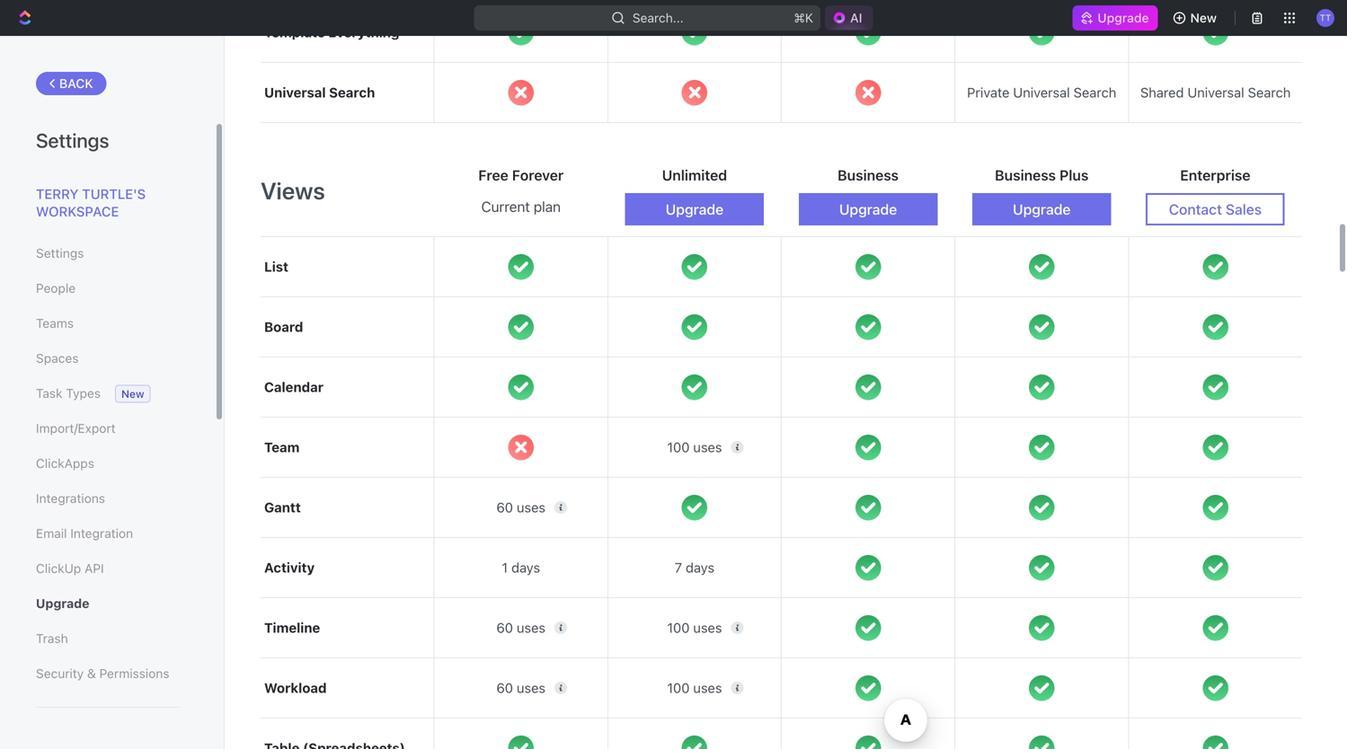 Task type: locate. For each thing, give the bounding box(es) containing it.
upgrade button
[[625, 193, 764, 226], [799, 193, 938, 226], [973, 193, 1112, 226]]

100 uses for team
[[667, 440, 722, 455]]

sales
[[1226, 201, 1262, 218]]

check image
[[856, 254, 881, 280], [1029, 254, 1055, 280], [1203, 315, 1229, 340], [508, 375, 534, 400], [682, 375, 708, 400], [1203, 375, 1229, 400], [1029, 435, 1055, 461], [682, 495, 708, 521], [856, 495, 881, 521], [856, 555, 881, 581], [1203, 555, 1229, 581], [856, 616, 881, 641], [1029, 676, 1055, 702], [508, 736, 534, 750], [1029, 736, 1055, 750]]

new up import/export 'link'
[[121, 388, 144, 401]]

1 horizontal spatial new
[[1191, 10, 1217, 25]]

2 search from the left
[[1074, 85, 1117, 100]]

tt
[[1320, 12, 1332, 23]]

100
[[667, 440, 690, 455], [667, 620, 690, 636], [667, 681, 690, 696]]

1 vertical spatial 60 uses
[[497, 620, 546, 636]]

people
[[36, 281, 76, 296]]

free forever
[[479, 167, 564, 184]]

settings up people
[[36, 246, 84, 261]]

2 universal from the left
[[1014, 85, 1070, 100]]

1 horizontal spatial close image
[[856, 80, 881, 105]]

1 days from the left
[[512, 560, 540, 576]]

3 100 uses from the top
[[667, 681, 722, 696]]

0 vertical spatial settings
[[36, 129, 109, 152]]

settings link
[[36, 238, 179, 269]]

private
[[967, 85, 1010, 100]]

terry
[[36, 186, 79, 202]]

upgrade button for business
[[799, 193, 938, 226]]

0 vertical spatial 100
[[667, 440, 690, 455]]

upgrade button for unlimited
[[625, 193, 764, 226]]

business for business
[[838, 167, 899, 184]]

spaces
[[36, 351, 79, 366]]

1 close image from the top
[[508, 80, 534, 105]]

100 uses for timeline
[[667, 620, 722, 636]]

0 vertical spatial 100 uses
[[667, 440, 722, 455]]

2 business from the left
[[995, 167, 1056, 184]]

0 vertical spatial 60
[[497, 500, 513, 516]]

template
[[264, 24, 325, 40]]

60 uses
[[497, 500, 546, 516], [497, 620, 546, 636], [497, 681, 546, 696]]

new up shared universal search
[[1191, 10, 1217, 25]]

2 60 uses from the top
[[497, 620, 546, 636]]

3 60 uses from the top
[[497, 681, 546, 696]]

1 60 from the top
[[497, 500, 513, 516]]

1 horizontal spatial upgrade button
[[799, 193, 938, 226]]

2 close image from the left
[[856, 80, 881, 105]]

2 settings from the top
[[36, 246, 84, 261]]

close image
[[682, 80, 708, 105], [856, 80, 881, 105]]

0 horizontal spatial business
[[838, 167, 899, 184]]

100 uses for workload
[[667, 681, 722, 696]]

plan
[[534, 198, 561, 215]]

1 horizontal spatial universal
[[1014, 85, 1070, 100]]

settings
[[36, 129, 109, 152], [36, 246, 84, 261]]

1 vertical spatial 60
[[497, 620, 513, 636]]

0 horizontal spatial universal
[[264, 85, 326, 100]]

close image
[[508, 80, 534, 105], [508, 435, 534, 461]]

3 universal from the left
[[1188, 85, 1245, 100]]

0 horizontal spatial close image
[[682, 80, 708, 105]]

1 100 from the top
[[667, 440, 690, 455]]

2 100 uses from the top
[[667, 620, 722, 636]]

close image down ai
[[856, 80, 881, 105]]

2 horizontal spatial search
[[1248, 85, 1291, 100]]

3 search from the left
[[1248, 85, 1291, 100]]

business
[[838, 167, 899, 184], [995, 167, 1056, 184]]

100 for team
[[667, 440, 690, 455]]

turtle's
[[82, 186, 146, 202]]

2 vertical spatial 100
[[667, 681, 690, 696]]

1 horizontal spatial days
[[686, 560, 715, 576]]

2 100 from the top
[[667, 620, 690, 636]]

new button
[[1166, 4, 1228, 32]]

settings up terry
[[36, 129, 109, 152]]

1 vertical spatial new
[[121, 388, 144, 401]]

activity
[[264, 560, 315, 576]]

0 horizontal spatial days
[[512, 560, 540, 576]]

universal down template
[[264, 85, 326, 100]]

60
[[497, 500, 513, 516], [497, 620, 513, 636], [497, 681, 513, 696]]

0 vertical spatial close image
[[508, 80, 534, 105]]

60 uses for timeline
[[497, 620, 546, 636]]

views
[[261, 177, 325, 205]]

upgrade for business plus
[[1013, 201, 1071, 218]]

0 vertical spatial new
[[1191, 10, 1217, 25]]

3 60 from the top
[[497, 681, 513, 696]]

1 60 uses from the top
[[497, 500, 546, 516]]

1 vertical spatial upgrade link
[[36, 589, 179, 619]]

days right 1
[[512, 560, 540, 576]]

2 vertical spatial 100 uses
[[667, 681, 722, 696]]

close image up unlimited
[[682, 80, 708, 105]]

1 search from the left
[[329, 85, 375, 100]]

universal
[[264, 85, 326, 100], [1014, 85, 1070, 100], [1188, 85, 1245, 100]]

back
[[59, 76, 93, 91]]

upgrade link
[[1073, 5, 1159, 31], [36, 589, 179, 619]]

0 vertical spatial 60 uses
[[497, 500, 546, 516]]

2 upgrade button from the left
[[799, 193, 938, 226]]

2 horizontal spatial universal
[[1188, 85, 1245, 100]]

3 100 from the top
[[667, 681, 690, 696]]

2 close image from the top
[[508, 435, 534, 461]]

upgrade for unlimited
[[666, 201, 724, 218]]

current plan
[[481, 198, 561, 215]]

2 60 from the top
[[497, 620, 513, 636]]

1 vertical spatial 100
[[667, 620, 690, 636]]

1 upgrade button from the left
[[625, 193, 764, 226]]

1 universal from the left
[[264, 85, 326, 100]]

1 vertical spatial 100 uses
[[667, 620, 722, 636]]

1 100 uses from the top
[[667, 440, 722, 455]]

days
[[512, 560, 540, 576], [686, 560, 715, 576]]

uses
[[694, 440, 722, 455], [517, 500, 546, 516], [517, 620, 546, 636], [694, 620, 722, 636], [517, 681, 546, 696], [694, 681, 722, 696]]

0 horizontal spatial search
[[329, 85, 375, 100]]

everything
[[328, 24, 400, 40]]

private universal search
[[967, 85, 1117, 100]]

search
[[329, 85, 375, 100], [1074, 85, 1117, 100], [1248, 85, 1291, 100]]

0 horizontal spatial new
[[121, 388, 144, 401]]

upgrade button for business plus
[[973, 193, 1112, 226]]

shared
[[1141, 85, 1184, 100]]

1 horizontal spatial upgrade link
[[1073, 5, 1159, 31]]

email
[[36, 526, 67, 541]]

plus
[[1060, 167, 1089, 184]]

days right 7
[[686, 560, 715, 576]]

universal right shared
[[1188, 85, 1245, 100]]

upgrade link down the clickup api link
[[36, 589, 179, 619]]

people link
[[36, 273, 179, 304]]

check image
[[508, 254, 534, 280], [682, 254, 708, 280], [1203, 254, 1229, 280], [508, 315, 534, 340], [682, 315, 708, 340], [856, 315, 881, 340], [1029, 315, 1055, 340], [856, 375, 881, 400], [1029, 375, 1055, 400], [856, 435, 881, 461], [1203, 435, 1229, 461], [1029, 495, 1055, 521], [1203, 495, 1229, 521], [1029, 555, 1055, 581], [1029, 616, 1055, 641], [1203, 616, 1229, 641], [856, 676, 881, 702], [1203, 676, 1229, 702], [682, 736, 708, 750], [856, 736, 881, 750], [1203, 736, 1229, 750]]

back link
[[36, 72, 107, 95]]

1 close image from the left
[[682, 80, 708, 105]]

1 vertical spatial settings
[[36, 246, 84, 261]]

close image for team
[[508, 435, 534, 461]]

60 uses for workload
[[497, 681, 546, 696]]

clickup
[[36, 561, 81, 576]]

security & permissions
[[36, 667, 169, 681]]

settings inside settings link
[[36, 246, 84, 261]]

0 horizontal spatial upgrade button
[[625, 193, 764, 226]]

1 business from the left
[[838, 167, 899, 184]]

upgrade inside the settings element
[[36, 597, 89, 611]]

api
[[85, 561, 104, 576]]

upgrade
[[1098, 10, 1150, 25], [666, 201, 724, 218], [840, 201, 898, 218], [1013, 201, 1071, 218], [36, 597, 89, 611]]

security
[[36, 667, 84, 681]]

universal search
[[264, 85, 375, 100]]

clickup api
[[36, 561, 104, 576]]

universal right private
[[1014, 85, 1070, 100]]

forever
[[512, 167, 564, 184]]

upgrade link left new button
[[1073, 5, 1159, 31]]

2 days from the left
[[686, 560, 715, 576]]

1
[[502, 560, 508, 576]]

teams
[[36, 316, 74, 331]]

2 vertical spatial 60
[[497, 681, 513, 696]]

clickapps
[[36, 456, 94, 471]]

1 vertical spatial close image
[[508, 435, 534, 461]]

1 days
[[502, 560, 540, 576]]

free
[[479, 167, 509, 184]]

new inside the settings element
[[121, 388, 144, 401]]

list
[[264, 259, 289, 275]]

current
[[481, 198, 530, 215]]

1 horizontal spatial business
[[995, 167, 1056, 184]]

import/export
[[36, 421, 116, 436]]

100 uses
[[667, 440, 722, 455], [667, 620, 722, 636], [667, 681, 722, 696]]

2 vertical spatial 60 uses
[[497, 681, 546, 696]]

new
[[1191, 10, 1217, 25], [121, 388, 144, 401]]

1 horizontal spatial search
[[1074, 85, 1117, 100]]

0 vertical spatial upgrade link
[[1073, 5, 1159, 31]]

3 upgrade button from the left
[[973, 193, 1112, 226]]

contact
[[1169, 201, 1223, 218]]

2 horizontal spatial upgrade button
[[973, 193, 1112, 226]]



Task type: vqa. For each thing, say whether or not it's contained in the screenshot.
CREATE SPACE
no



Task type: describe. For each thing, give the bounding box(es) containing it.
100 for timeline
[[667, 620, 690, 636]]

settings element
[[0, 36, 225, 750]]

ai
[[851, 10, 863, 25]]

template everything
[[264, 24, 400, 40]]

days for 7 days
[[686, 560, 715, 576]]

integrations link
[[36, 484, 179, 514]]

search for private universal search
[[1074, 85, 1117, 100]]

task types
[[36, 386, 101, 401]]

permissions
[[99, 667, 169, 681]]

task
[[36, 386, 62, 401]]

0 horizontal spatial upgrade link
[[36, 589, 179, 619]]

unlimited
[[662, 167, 728, 184]]

upgrade for business
[[840, 201, 898, 218]]

7 days
[[675, 560, 715, 576]]

integration
[[70, 526, 133, 541]]

contact sales
[[1169, 201, 1262, 218]]

new inside button
[[1191, 10, 1217, 25]]

board
[[264, 319, 303, 335]]

team
[[264, 440, 300, 455]]

close image for universal search
[[508, 80, 534, 105]]

clickup api link
[[36, 554, 179, 584]]

import/export link
[[36, 414, 179, 444]]

days for 1 days
[[512, 560, 540, 576]]

universal for shared universal search
[[1188, 85, 1245, 100]]

integrations
[[36, 491, 105, 506]]

spaces link
[[36, 343, 179, 374]]

100 for workload
[[667, 681, 690, 696]]

business for business plus
[[995, 167, 1056, 184]]

security & permissions link
[[36, 659, 179, 690]]

teams link
[[36, 308, 179, 339]]

60 for timeline
[[497, 620, 513, 636]]

email integration
[[36, 526, 133, 541]]

types
[[66, 386, 101, 401]]

&
[[87, 667, 96, 681]]

workspace
[[36, 204, 119, 219]]

tt button
[[1312, 4, 1340, 32]]

calendar
[[264, 379, 324, 395]]

timeline
[[264, 620, 320, 636]]

universal for private universal search
[[1014, 85, 1070, 100]]

email integration link
[[36, 519, 179, 549]]

trash
[[36, 632, 68, 646]]

workload
[[264, 681, 327, 696]]

enterprise
[[1181, 167, 1251, 184]]

7
[[675, 560, 682, 576]]

ai button
[[825, 5, 873, 31]]

contact sales button
[[1146, 193, 1285, 226]]

shared universal search
[[1141, 85, 1291, 100]]

search for shared universal search
[[1248, 85, 1291, 100]]

clickapps link
[[36, 449, 179, 479]]

60 uses for gantt
[[497, 500, 546, 516]]

⌘k
[[794, 10, 814, 25]]

trash link
[[36, 624, 179, 655]]

business plus
[[995, 167, 1089, 184]]

60 for workload
[[497, 681, 513, 696]]

1 settings from the top
[[36, 129, 109, 152]]

gantt
[[264, 500, 301, 516]]

search...
[[633, 10, 684, 25]]

60 for gantt
[[497, 500, 513, 516]]

terry turtle's workspace
[[36, 186, 146, 219]]



